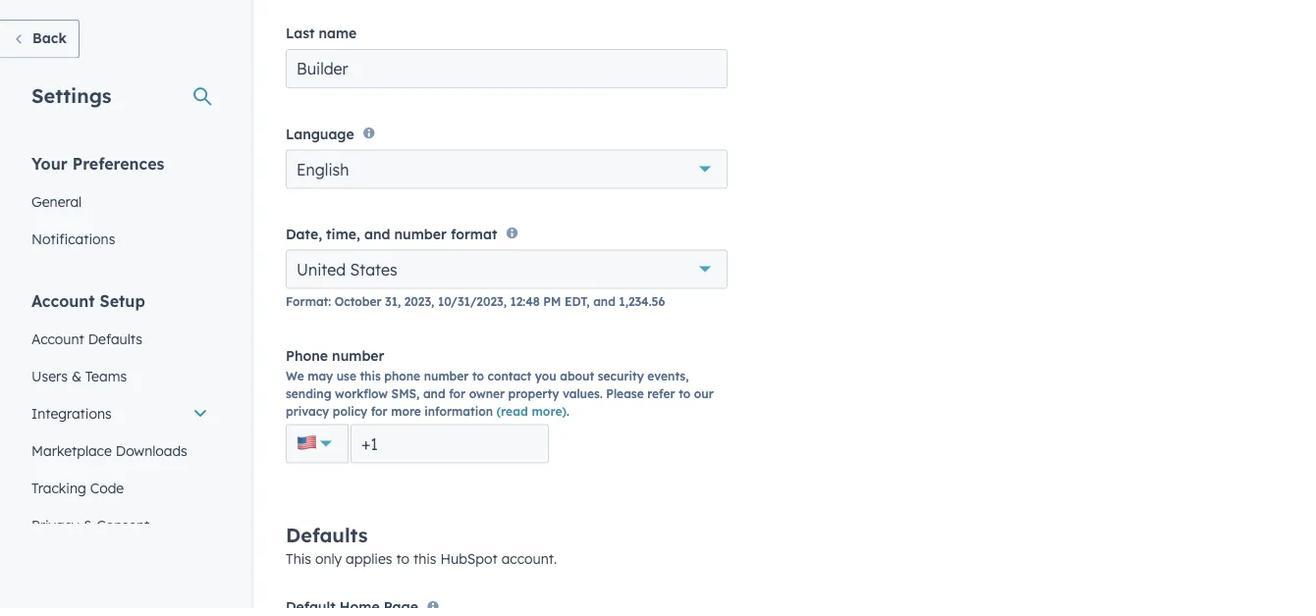 Task type: vqa. For each thing, say whether or not it's contained in the screenshot.
Language
yes



Task type: locate. For each thing, give the bounding box(es) containing it.
hubspot
[[440, 551, 498, 568]]

0 vertical spatial account
[[31, 291, 95, 311]]

users & teams
[[31, 368, 127, 385]]

to up owner
[[472, 369, 484, 384]]

0 horizontal spatial this
[[360, 369, 381, 384]]

31,
[[385, 295, 401, 310]]

1 account from the top
[[31, 291, 95, 311]]

0 vertical spatial this
[[360, 369, 381, 384]]

general
[[31, 193, 82, 210]]

1 horizontal spatial this
[[413, 551, 437, 568]]

we
[[286, 369, 304, 384]]

edt
[[565, 295, 587, 310]]

1 horizontal spatial defaults
[[286, 523, 368, 548]]

1 horizontal spatial to
[[472, 369, 484, 384]]

and inside we may use this phone number to contact you about security events, sending workflow sms, and for owner property values. please refer to our privacy policy for more information
[[423, 387, 446, 402]]

0 vertical spatial and
[[364, 226, 390, 243]]

account up users
[[31, 331, 84, 348]]

number up use
[[332, 347, 385, 365]]

account setup
[[31, 291, 145, 311]]

back
[[32, 29, 67, 47]]

& for privacy
[[83, 517, 93, 534]]

account for account setup
[[31, 291, 95, 311]]

tracking code link
[[20, 470, 220, 507]]

privacy & consent
[[31, 517, 149, 534]]

0 horizontal spatial ,
[[431, 295, 434, 310]]

& right users
[[72, 368, 81, 385]]

pm
[[544, 295, 561, 310]]

please
[[606, 387, 644, 402]]

information
[[425, 405, 493, 420]]

and right edt
[[593, 295, 616, 310]]

& right "privacy"
[[83, 517, 93, 534]]

format : october 31, 2023 , 10/31/2023 , 12:48 pm edt , and 1,234.56
[[286, 295, 665, 310]]

1 vertical spatial and
[[593, 295, 616, 310]]

to right the applies
[[396, 551, 410, 568]]

this up workflow
[[360, 369, 381, 384]]

number
[[394, 226, 447, 243], [332, 347, 385, 365], [424, 369, 469, 384]]

this inside defaults this only applies to this hubspot account.
[[413, 551, 437, 568]]

2 account from the top
[[31, 331, 84, 348]]

2 vertical spatial and
[[423, 387, 446, 402]]

sending
[[286, 387, 332, 402]]

:
[[328, 295, 331, 310]]

format
[[286, 295, 328, 310]]

users & teams link
[[20, 358, 220, 395]]

(read more) .
[[497, 405, 570, 420]]

account
[[31, 291, 95, 311], [31, 331, 84, 348]]

2 vertical spatial to
[[396, 551, 410, 568]]

2 horizontal spatial to
[[679, 387, 691, 402]]

privacy
[[286, 405, 329, 420]]

to inside defaults this only applies to this hubspot account.
[[396, 551, 410, 568]]

& inside users & teams link
[[72, 368, 81, 385]]

defaults inside account defaults link
[[88, 331, 142, 348]]

defaults up "only"
[[286, 523, 368, 548]]

1 horizontal spatial &
[[83, 517, 93, 534]]

2 , from the left
[[504, 295, 507, 310]]

this left hubspot
[[413, 551, 437, 568]]

and
[[364, 226, 390, 243], [593, 295, 616, 310], [423, 387, 446, 402]]

0 horizontal spatial defaults
[[88, 331, 142, 348]]

2 vertical spatial number
[[424, 369, 469, 384]]

notifications link
[[20, 221, 220, 258]]

1 vertical spatial account
[[31, 331, 84, 348]]

united states
[[297, 260, 397, 280]]

events,
[[648, 369, 689, 384]]

None telephone field
[[351, 425, 549, 464]]

1 vertical spatial number
[[332, 347, 385, 365]]

1 vertical spatial this
[[413, 551, 437, 568]]

1 horizontal spatial and
[[423, 387, 446, 402]]

october
[[335, 295, 382, 310]]

this inside we may use this phone number to contact you about security events, sending workflow sms, and for owner property values. please refer to our privacy policy for more information
[[360, 369, 381, 384]]

, right pm
[[587, 295, 590, 310]]

2 horizontal spatial and
[[593, 295, 616, 310]]

defaults inside defaults this only applies to this hubspot account.
[[286, 523, 368, 548]]

privacy
[[31, 517, 79, 534]]

contact
[[488, 369, 532, 384]]

policy
[[333, 405, 367, 420]]

defaults this only applies to this hubspot account.
[[286, 523, 557, 568]]

sms,
[[392, 387, 420, 402]]

teams
[[85, 368, 127, 385]]

for up information on the bottom of the page
[[449, 387, 466, 402]]

1,234.56
[[619, 295, 665, 310]]

time,
[[326, 226, 360, 243]]

0 vertical spatial to
[[472, 369, 484, 384]]

defaults up users & teams link in the left bottom of the page
[[88, 331, 142, 348]]

1 horizontal spatial for
[[449, 387, 466, 402]]

0 vertical spatial defaults
[[88, 331, 142, 348]]

number up information on the bottom of the page
[[424, 369, 469, 384]]

1 vertical spatial to
[[679, 387, 691, 402]]

for down workflow
[[371, 405, 388, 420]]

for
[[449, 387, 466, 402], [371, 405, 388, 420]]

and right time,
[[364, 226, 390, 243]]

defaults
[[88, 331, 142, 348], [286, 523, 368, 548]]

1 horizontal spatial ,
[[504, 295, 507, 310]]

your
[[31, 154, 68, 173]]

account setup element
[[20, 290, 220, 582]]

,
[[431, 295, 434, 310], [504, 295, 507, 310], [587, 295, 590, 310]]

back link
[[0, 20, 79, 58]]

& inside privacy & consent link
[[83, 517, 93, 534]]

, left 10/31/2023
[[431, 295, 434, 310]]

marketplace
[[31, 442, 112, 460]]

this
[[286, 551, 311, 568]]

0 vertical spatial for
[[449, 387, 466, 402]]

0 horizontal spatial &
[[72, 368, 81, 385]]

to left our on the right bottom
[[679, 387, 691, 402]]

(read
[[497, 405, 528, 420]]

name
[[319, 25, 357, 42]]

tracking
[[31, 480, 86, 497]]

and right sms,
[[423, 387, 446, 402]]

account for account defaults
[[31, 331, 84, 348]]

1 vertical spatial &
[[83, 517, 93, 534]]

states
[[350, 260, 397, 280]]

integrations button
[[20, 395, 220, 433]]

1 vertical spatial for
[[371, 405, 388, 420]]

english
[[297, 159, 349, 179]]

0 horizontal spatial to
[[396, 551, 410, 568]]

0 vertical spatial &
[[72, 368, 81, 385]]

notifications
[[31, 230, 115, 248]]

account up 'account defaults'
[[31, 291, 95, 311]]

1 vertical spatial defaults
[[286, 523, 368, 548]]

account defaults link
[[20, 321, 220, 358]]

english button
[[286, 150, 728, 189]]

to
[[472, 369, 484, 384], [679, 387, 691, 402], [396, 551, 410, 568]]

we may use this phone number to contact you about security events, sending workflow sms, and for owner property values. please refer to our privacy policy for more information
[[286, 369, 714, 420]]

marketplace downloads link
[[20, 433, 220, 470]]

integrations
[[31, 405, 112, 422]]

this
[[360, 369, 381, 384], [413, 551, 437, 568]]

&
[[72, 368, 81, 385], [83, 517, 93, 534]]

code
[[90, 480, 124, 497]]

, left 12:48
[[504, 295, 507, 310]]

use
[[337, 369, 356, 384]]

number left "format" in the left of the page
[[394, 226, 447, 243]]

2 horizontal spatial ,
[[587, 295, 590, 310]]



Task type: describe. For each thing, give the bounding box(es) containing it.
phone number
[[286, 347, 385, 365]]

0 horizontal spatial and
[[364, 226, 390, 243]]

users
[[31, 368, 68, 385]]

tracking code
[[31, 480, 124, 497]]

privacy & consent link
[[20, 507, 220, 545]]

1 , from the left
[[431, 295, 434, 310]]

& for users
[[72, 368, 81, 385]]

general link
[[20, 183, 220, 221]]

date,
[[286, 226, 322, 243]]

date, time, and number format
[[286, 226, 497, 243]]

property
[[508, 387, 559, 402]]

workflow
[[335, 387, 388, 402]]

phone number element
[[286, 425, 728, 464]]

2023
[[404, 295, 431, 310]]

settings
[[31, 83, 112, 108]]

values.
[[563, 387, 603, 402]]

🇺🇸 button
[[286, 425, 349, 464]]

3 , from the left
[[587, 295, 590, 310]]

more
[[391, 405, 421, 420]]

only
[[315, 551, 342, 568]]

(read more) link
[[497, 405, 567, 420]]

security
[[598, 369, 644, 384]]

may
[[308, 369, 333, 384]]

about
[[560, 369, 594, 384]]

owner
[[469, 387, 505, 402]]

0 vertical spatial number
[[394, 226, 447, 243]]

phone
[[286, 347, 328, 365]]

🇺🇸
[[297, 431, 316, 455]]

applies
[[346, 551, 392, 568]]

format
[[451, 226, 497, 243]]

Last name text field
[[286, 49, 728, 88]]

consent
[[97, 517, 149, 534]]

your preferences
[[31, 154, 164, 173]]

10/31/2023
[[438, 295, 504, 310]]

phone
[[384, 369, 421, 384]]

our
[[694, 387, 714, 402]]

account.
[[502, 551, 557, 568]]

united states button
[[286, 250, 728, 289]]

last name
[[286, 25, 357, 42]]

account defaults
[[31, 331, 142, 348]]

number inside we may use this phone number to contact you about security events, sending workflow sms, and for owner property values. please refer to our privacy policy for more information
[[424, 369, 469, 384]]

refer
[[647, 387, 675, 402]]

your preferences element
[[20, 153, 220, 258]]

last
[[286, 25, 315, 42]]

setup
[[100, 291, 145, 311]]

more)
[[532, 405, 567, 420]]

downloads
[[116, 442, 187, 460]]

language
[[286, 125, 354, 142]]

12:48
[[510, 295, 540, 310]]

.
[[567, 405, 570, 420]]

0 horizontal spatial for
[[371, 405, 388, 420]]

preferences
[[72, 154, 164, 173]]

you
[[535, 369, 557, 384]]

united
[[297, 260, 346, 280]]

marketplace downloads
[[31, 442, 187, 460]]



